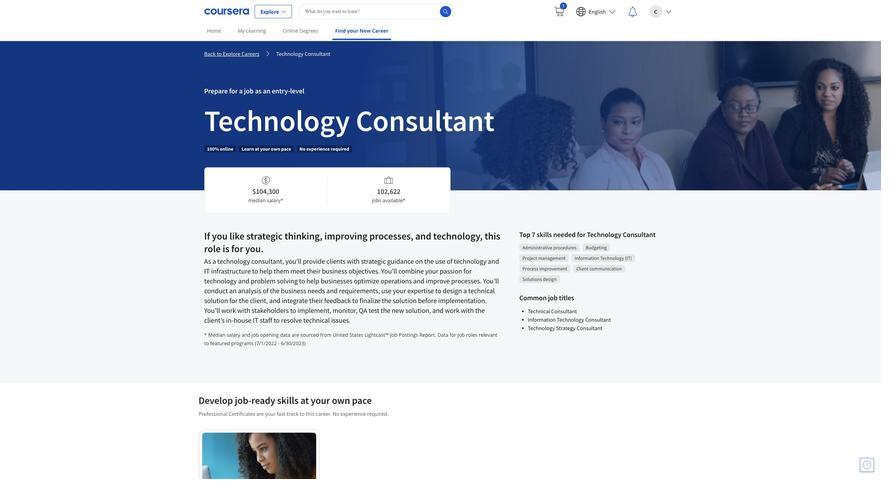 Task type: describe. For each thing, give the bounding box(es) containing it.
back to explore careers
[[204, 50, 259, 57]]

improving
[[324, 230, 367, 243]]

median
[[208, 332, 225, 339]]

integrate
[[282, 296, 308, 305]]

your up improve
[[425, 267, 438, 276]]

2 solution from the left
[[393, 296, 417, 305]]

staff
[[260, 316, 272, 325]]

data
[[437, 332, 448, 339]]

communication
[[589, 266, 622, 272]]

the right "finalize"
[[382, 296, 391, 305]]

1 horizontal spatial you'll
[[381, 267, 397, 276]]

skills inside develop job-ready skills at your own pace professional certificates are your fast-track to this career. no experience required.
[[277, 395, 298, 407]]

0 vertical spatial technology consultant
[[276, 50, 330, 57]]

like
[[229, 230, 244, 243]]

level
[[290, 87, 304, 95]]

(7/1/2022
[[255, 340, 277, 347]]

guidance
[[387, 257, 414, 266]]

your right learn
[[260, 146, 270, 152]]

project
[[522, 255, 537, 262]]

for right is
[[231, 243, 243, 255]]

new
[[360, 27, 371, 34]]

an inside if you like strategic thinking, improving processes, and technology, this role is for you. as a technology consultant, you'll provide clients with strategic guidance on the use of technology and it infrastructure to help them meet their business objectives. you'll combine your passion for technology and problem solving to help businesses optimize operations and improve processes. you'll conduct an analysis of the business needs and requirements, use your expertise to design a technical solution for the client, and integrate their feedback to finalize the solution before implementation. you'll work with stakeholders to implement, monitor, qa test the new solution, and work with the client's in-house it staff to resolve technical issues.
[[229, 287, 237, 295]]

before
[[418, 296, 437, 305]]

develop job-ready skills at your own pace professional certificates are your fast-track to this career. no experience required.
[[199, 395, 389, 418]]

develop
[[199, 395, 233, 407]]

the right test
[[381, 306, 390, 315]]

technology up processes.
[[454, 257, 486, 266]]

required
[[331, 146, 349, 152]]

2 horizontal spatial you'll
[[483, 277, 499, 286]]

opening
[[260, 332, 279, 339]]

this inside if you like strategic thinking, improving processes, and technology, this role is for you. as a technology consultant, you'll provide clients with strategic guidance on the use of technology and it infrastructure to help them meet their business objectives. you'll combine your passion for technology and problem solving to help businesses optimize operations and improve processes. you'll conduct an analysis of the business needs and requirements, use your expertise to design a technical solution for the client, and integrate their feedback to finalize the solution before implementation. you'll work with stakeholders to implement, monitor, qa test the new solution, and work with the client's in-house it staff to resolve technical issues.
[[485, 230, 500, 243]]

if
[[204, 230, 210, 243]]

0 vertical spatial use
[[435, 257, 445, 266]]

from
[[320, 332, 331, 339]]

back
[[204, 50, 216, 57]]

home
[[207, 27, 221, 34]]

0 vertical spatial strategic
[[246, 230, 283, 243]]

lightcast™
[[365, 332, 389, 339]]

this inside develop job-ready skills at your own pace professional certificates are your fast-track to this career. no experience required.
[[306, 411, 314, 418]]

salary for *
[[227, 332, 240, 339]]

optimize
[[354, 277, 379, 286]]

project management
[[522, 255, 566, 262]]

the down implementation.
[[475, 306, 485, 315]]

0 horizontal spatial help
[[259, 267, 272, 276]]

required.
[[367, 411, 389, 418]]

as
[[204, 257, 211, 266]]

to right staff
[[274, 316, 280, 325]]

my
[[238, 27, 245, 34]]

2 horizontal spatial a
[[463, 287, 467, 295]]

explore inside dropdown button
[[260, 8, 279, 15]]

1 horizontal spatial business
[[322, 267, 347, 276]]

monitor,
[[333, 306, 357, 315]]

100% online
[[207, 146, 233, 152]]

administrative
[[522, 245, 552, 251]]

technology up conduct
[[204, 277, 237, 286]]

solutions
[[522, 276, 542, 283]]

process
[[522, 266, 538, 272]]

for up in-
[[229, 296, 238, 305]]

needed
[[553, 230, 576, 239]]

clients
[[326, 257, 345, 266]]

learning
[[246, 27, 266, 34]]

passion
[[440, 267, 462, 276]]

technology down entry-
[[204, 102, 350, 139]]

0 vertical spatial no
[[299, 146, 305, 152]]

no inside develop job-ready skills at your own pace professional certificates are your fast-track to this career. no experience required.
[[333, 411, 339, 418]]

in-
[[226, 316, 234, 325]]

0 horizontal spatial with
[[237, 306, 250, 315]]

needs
[[308, 287, 325, 295]]

english
[[589, 8, 606, 15]]

technical
[[528, 308, 550, 315]]

back to explore careers link
[[204, 50, 259, 58]]

new
[[392, 306, 404, 315]]

0 vertical spatial technical
[[468, 287, 495, 295]]

* for 102,622
[[403, 197, 406, 204]]

design inside if you like strategic thinking, improving processes, and technology, this role is for you. as a technology consultant, you'll provide clients with strategic guidance on the use of technology and it infrastructure to help them meet their business objectives. you'll combine your passion for technology and problem solving to help businesses optimize operations and improve processes. you'll conduct an analysis of the business needs and requirements, use your expertise to design a technical solution for the client, and integrate their feedback to finalize the solution before implementation. you'll work with stakeholders to implement, monitor, qa test the new solution, and work with the client's in-house it staff to resolve technical issues.
[[443, 287, 462, 295]]

common job titles
[[519, 294, 574, 302]]

1 vertical spatial use
[[381, 287, 391, 295]]

solutions design
[[522, 276, 557, 283]]

my learning
[[238, 27, 266, 34]]

2 horizontal spatial with
[[461, 306, 474, 315]]

job left roles
[[458, 332, 465, 339]]

for right the needed
[[577, 230, 585, 239]]

online
[[283, 27, 298, 34]]

own inside develop job-ready skills at your own pace professional certificates are your fast-track to this career. no experience required.
[[332, 395, 350, 407]]

technical consultant information technology consultant technology strategy consultant
[[528, 308, 611, 332]]

combine
[[398, 267, 424, 276]]

experience inside develop job-ready skills at your own pace professional certificates are your fast-track to this career. no experience required.
[[340, 411, 366, 418]]

find
[[335, 27, 346, 34]]

thinking,
[[284, 230, 322, 243]]

1 work from the left
[[221, 306, 236, 315]]

english button
[[570, 0, 621, 23]]

1 horizontal spatial help
[[306, 277, 319, 286]]

0 vertical spatial of
[[447, 257, 452, 266]]

administrative procedures
[[522, 245, 576, 251]]

role
[[204, 243, 221, 255]]

help center image
[[863, 461, 871, 470]]

you.
[[245, 243, 263, 255]]

professional
[[199, 411, 228, 418]]

career.
[[316, 411, 331, 418]]

0 vertical spatial skills
[[537, 230, 552, 239]]

client
[[576, 266, 588, 272]]

improvement
[[539, 266, 567, 272]]

united
[[333, 332, 348, 339]]

your up the "career."
[[311, 395, 330, 407]]

find your new career
[[335, 27, 388, 34]]

top 7 skills needed for technology consultant
[[519, 230, 656, 239]]

1 vertical spatial explore
[[223, 50, 240, 57]]

careers
[[242, 50, 259, 57]]

entry-
[[272, 87, 290, 95]]

learn at your own pace
[[242, 146, 291, 152]]

0 horizontal spatial own
[[271, 146, 280, 152]]

1 solution from the left
[[204, 296, 228, 305]]

process improvement
[[522, 266, 567, 272]]

sourced
[[300, 332, 319, 339]]

implement,
[[298, 306, 331, 315]]

the down analysis
[[239, 296, 248, 305]]

to down integrate
[[290, 306, 296, 315]]

jobs
[[372, 197, 381, 204]]

solving
[[277, 277, 298, 286]]

* median salary and job opening data are sourced from united states lightcast™ job postings report. data for job roles relevant to featured programs (7/1/2022 - 6/30/2023)
[[204, 332, 497, 347]]

technology up budgeting
[[587, 230, 621, 239]]



Task type: vqa. For each thing, say whether or not it's contained in the screenshot.
'pace'
yes



Task type: locate. For each thing, give the bounding box(es) containing it.
solution up new
[[393, 296, 417, 305]]

1 vertical spatial it
[[253, 316, 258, 325]]

for right "prepare"
[[229, 87, 238, 95]]

0 horizontal spatial business
[[281, 287, 306, 295]]

1 horizontal spatial work
[[445, 306, 460, 315]]

technology down technical
[[528, 325, 555, 332]]

pace inside develop job-ready skills at your own pace professional certificates are your fast-track to this career. no experience required.
[[352, 395, 372, 407]]

* inside * median salary and job opening data are sourced from united states lightcast™ job postings report. data for job roles relevant to featured programs (7/1/2022 - 6/30/2023)
[[204, 332, 207, 339]]

use up the passion
[[435, 257, 445, 266]]

postings
[[399, 332, 418, 339]]

1 horizontal spatial pace
[[352, 395, 372, 407]]

1 horizontal spatial an
[[263, 87, 270, 95]]

* left "median"
[[204, 332, 207, 339]]

my learning link
[[235, 23, 269, 39]]

are up 6/30/2023)
[[292, 332, 299, 339]]

states
[[349, 332, 363, 339]]

and inside * median salary and job opening data are sourced from united states lightcast™ job postings report. data for job roles relevant to featured programs (7/1/2022 - 6/30/2023)
[[242, 332, 250, 339]]

a left as
[[239, 87, 243, 95]]

online degrees link
[[280, 23, 321, 39]]

job left as
[[244, 87, 254, 95]]

processes.
[[451, 277, 482, 286]]

1 vertical spatial help
[[306, 277, 319, 286]]

if you like strategic thinking, improving processes, and technology, this role is for you. as a technology consultant, you'll provide clients with strategic guidance on the use of technology and it infrastructure to help them meet their business objectives. you'll combine your passion for technology and problem solving to help businesses optimize operations and improve processes. you'll conduct an analysis of the business needs and requirements, use your expertise to design a technical solution for the client, and integrate their feedback to finalize the solution before implementation. you'll work with stakeholders to implement, monitor, qa test the new solution, and work with the client's in-house it staff to resolve technical issues.
[[204, 230, 500, 325]]

0 horizontal spatial information
[[528, 317, 556, 324]]

are inside * median salary and job opening data are sourced from united states lightcast™ job postings report. data for job roles relevant to featured programs (7/1/2022 - 6/30/2023)
[[292, 332, 299, 339]]

find your new career link
[[332, 23, 391, 40]]

0 vertical spatial own
[[271, 146, 280, 152]]

improve
[[426, 277, 450, 286]]

available
[[383, 197, 403, 204]]

technology up strategy
[[557, 317, 584, 324]]

titles
[[559, 294, 574, 302]]

0 horizontal spatial it
[[204, 267, 210, 276]]

technical down implement,
[[303, 316, 330, 325]]

0 horizontal spatial at
[[255, 146, 259, 152]]

2 vertical spatial a
[[463, 287, 467, 295]]

their down needs
[[309, 296, 323, 305]]

0 vertical spatial are
[[292, 332, 299, 339]]

* right median on the left top of the page
[[281, 197, 283, 204]]

median
[[248, 197, 266, 204]]

2 vertical spatial you'll
[[204, 306, 220, 315]]

* right jobs
[[403, 197, 406, 204]]

learn
[[242, 146, 254, 152]]

qa
[[359, 306, 367, 315]]

None search field
[[299, 4, 454, 19]]

1 horizontal spatial experience
[[340, 411, 366, 418]]

1 horizontal spatial it
[[253, 316, 258, 325]]

0 vertical spatial business
[[322, 267, 347, 276]]

to down meet
[[299, 277, 305, 286]]

work down implementation.
[[445, 306, 460, 315]]

to up problem
[[252, 267, 258, 276]]

you'll right processes.
[[483, 277, 499, 286]]

on
[[415, 257, 423, 266]]

strategic up objectives.
[[361, 257, 386, 266]]

7
[[532, 230, 535, 239]]

shopping cart: 1 item element
[[554, 2, 567, 17]]

1 horizontal spatial no
[[333, 411, 339, 418]]

your inside find your new career link
[[347, 27, 358, 34]]

relevant
[[479, 332, 497, 339]]

technology
[[276, 50, 303, 57], [204, 102, 350, 139], [587, 230, 621, 239], [600, 255, 624, 262], [557, 317, 584, 324], [528, 325, 555, 332]]

0 horizontal spatial technical
[[303, 316, 330, 325]]

0 vertical spatial experience
[[306, 146, 330, 152]]

0 horizontal spatial of
[[263, 287, 268, 295]]

client's
[[204, 316, 225, 325]]

to down "median"
[[204, 340, 209, 347]]

0 vertical spatial a
[[239, 87, 243, 95]]

with up house
[[237, 306, 250, 315]]

this left the "career."
[[306, 411, 314, 418]]

no experience required
[[299, 146, 349, 152]]

you'll up the client's
[[204, 306, 220, 315]]

the
[[424, 257, 434, 266], [270, 287, 279, 295], [239, 296, 248, 305], [382, 296, 391, 305], [381, 306, 390, 315], [475, 306, 485, 315]]

this left "top"
[[485, 230, 500, 243]]

technology down online
[[276, 50, 303, 57]]

0 vertical spatial help
[[259, 267, 272, 276]]

1 horizontal spatial *
[[281, 197, 283, 204]]

102,622
[[377, 187, 400, 196]]

business down clients
[[322, 267, 347, 276]]

* for $104,300
[[281, 197, 283, 204]]

consultant,
[[251, 257, 284, 266]]

the right on
[[424, 257, 434, 266]]

1 vertical spatial of
[[263, 287, 268, 295]]

1 vertical spatial technology consultant
[[204, 102, 494, 139]]

1 vertical spatial at
[[300, 395, 309, 407]]

1 horizontal spatial with
[[347, 257, 360, 266]]

0 vertical spatial pace
[[281, 146, 291, 152]]

0 horizontal spatial this
[[306, 411, 314, 418]]

your left fast-
[[265, 411, 276, 418]]

solution,
[[405, 306, 431, 315]]

to
[[217, 50, 222, 57], [252, 267, 258, 276], [299, 277, 305, 286], [435, 287, 441, 295], [352, 296, 358, 305], [290, 306, 296, 315], [274, 316, 280, 325], [204, 340, 209, 347], [300, 411, 305, 418]]

1 vertical spatial salary
[[227, 332, 240, 339]]

experience left required
[[306, 146, 330, 152]]

0 horizontal spatial use
[[381, 287, 391, 295]]

explore up learning
[[260, 8, 279, 15]]

skills right 7
[[537, 230, 552, 239]]

design up implementation.
[[443, 287, 462, 295]]

prepare
[[204, 87, 228, 95]]

0 horizontal spatial work
[[221, 306, 236, 315]]

house
[[234, 316, 251, 325]]

programs
[[231, 340, 254, 347]]

their
[[307, 267, 320, 276], [309, 296, 323, 305]]

salary for $104,300
[[267, 197, 281, 204]]

1 vertical spatial design
[[443, 287, 462, 295]]

own
[[271, 146, 280, 152], [332, 395, 350, 407]]

to down requirements,
[[352, 296, 358, 305]]

salary inside * median salary and job opening data are sourced from united states lightcast™ job postings report. data for job roles relevant to featured programs (7/1/2022 - 6/30/2023)
[[227, 332, 240, 339]]

1 horizontal spatial solution
[[393, 296, 417, 305]]

data
[[280, 332, 290, 339]]

technical down processes.
[[468, 287, 495, 295]]

this
[[485, 230, 500, 243], [306, 411, 314, 418]]

strategic up consultant,
[[246, 230, 283, 243]]

1 vertical spatial own
[[332, 395, 350, 407]]

technology up infrastructure
[[217, 257, 250, 266]]

0 horizontal spatial you'll
[[204, 306, 220, 315]]

management
[[538, 255, 566, 262]]

technology up communication
[[600, 255, 624, 262]]

1 vertical spatial strategic
[[361, 257, 386, 266]]

work up in-
[[221, 306, 236, 315]]

it down as
[[204, 267, 210, 276]]

help up needs
[[306, 277, 319, 286]]

use
[[435, 257, 445, 266], [381, 287, 391, 295]]

0 horizontal spatial skills
[[277, 395, 298, 407]]

degrees
[[299, 27, 318, 34]]

expertise
[[407, 287, 434, 295]]

c
[[654, 8, 657, 15]]

6/30/2023)
[[281, 340, 306, 347]]

1 horizontal spatial a
[[239, 87, 243, 95]]

c button
[[644, 0, 677, 23]]

0 vertical spatial at
[[255, 146, 259, 152]]

is
[[223, 243, 229, 255]]

with up objectives.
[[347, 257, 360, 266]]

1 horizontal spatial design
[[543, 276, 557, 283]]

1 horizontal spatial at
[[300, 395, 309, 407]]

job left titles
[[548, 294, 558, 302]]

prepare for a job as an entry-level
[[204, 87, 304, 95]]

are down 'ready'
[[256, 411, 264, 418]]

information up client
[[575, 255, 599, 262]]

your
[[347, 27, 358, 34], [260, 146, 270, 152], [425, 267, 438, 276], [393, 287, 406, 295], [311, 395, 330, 407], [265, 411, 276, 418]]

1 vertical spatial an
[[229, 287, 237, 295]]

1 vertical spatial are
[[256, 411, 264, 418]]

a down processes.
[[463, 287, 467, 295]]

work
[[221, 306, 236, 315], [445, 306, 460, 315]]

experience left the required.
[[340, 411, 366, 418]]

What do you want to learn? text field
[[299, 4, 454, 19]]

solution down conduct
[[204, 296, 228, 305]]

use down operations
[[381, 287, 391, 295]]

to right "back"
[[217, 50, 222, 57]]

online degrees
[[283, 27, 318, 34]]

the down problem
[[270, 287, 279, 295]]

analysis
[[238, 287, 261, 295]]

implementation.
[[438, 296, 487, 305]]

0 vertical spatial information
[[575, 255, 599, 262]]

report.
[[419, 332, 436, 339]]

to down improve
[[435, 287, 441, 295]]

$104,300
[[252, 187, 279, 196]]

* inside $104,300 median salary *
[[281, 197, 283, 204]]

certificates
[[229, 411, 255, 418]]

0 vertical spatial their
[[307, 267, 320, 276]]

1 vertical spatial pace
[[352, 395, 372, 407]]

problem
[[251, 277, 276, 286]]

career
[[372, 27, 388, 34]]

$104,300 median salary *
[[248, 187, 283, 204]]

an left analysis
[[229, 287, 237, 295]]

1 link
[[548, 0, 570, 23]]

provide
[[303, 257, 325, 266]]

0 vertical spatial you'll
[[381, 267, 397, 276]]

coursera image
[[204, 6, 249, 17]]

requirements,
[[339, 287, 380, 295]]

1 horizontal spatial salary
[[267, 197, 281, 204]]

conduct
[[204, 287, 228, 295]]

you'll
[[381, 267, 397, 276], [483, 277, 499, 286], [204, 306, 220, 315]]

0 horizontal spatial solution
[[204, 296, 228, 305]]

1 vertical spatial no
[[333, 411, 339, 418]]

1 horizontal spatial of
[[447, 257, 452, 266]]

-
[[278, 340, 280, 347]]

2 horizontal spatial *
[[403, 197, 406, 204]]

at inside develop job-ready skills at your own pace professional certificates are your fast-track to this career. no experience required.
[[300, 395, 309, 407]]

an right as
[[263, 87, 270, 95]]

design
[[543, 276, 557, 283], [443, 287, 462, 295]]

1 horizontal spatial technical
[[468, 287, 495, 295]]

0 vertical spatial design
[[543, 276, 557, 283]]

0 horizontal spatial explore
[[223, 50, 240, 57]]

for inside * median salary and job opening data are sourced from united states lightcast™ job postings report. data for job roles relevant to featured programs (7/1/2022 - 6/30/2023)
[[450, 332, 456, 339]]

help down consultant,
[[259, 267, 272, 276]]

your down operations
[[393, 287, 406, 295]]

1 vertical spatial this
[[306, 411, 314, 418]]

design down improvement at bottom
[[543, 276, 557, 283]]

* inside 102,622 jobs available *
[[403, 197, 406, 204]]

explore left careers
[[223, 50, 240, 57]]

0 horizontal spatial an
[[229, 287, 237, 295]]

job up '(7/1/2022' at the left
[[252, 332, 259, 339]]

0 horizontal spatial *
[[204, 332, 207, 339]]

0 horizontal spatial experience
[[306, 146, 330, 152]]

as
[[255, 87, 262, 95]]

salary down $104,300
[[267, 197, 281, 204]]

1 horizontal spatial explore
[[260, 8, 279, 15]]

with down implementation.
[[461, 306, 474, 315]]

it left staff
[[253, 316, 258, 325]]

1 horizontal spatial are
[[292, 332, 299, 339]]

1 horizontal spatial information
[[575, 255, 599, 262]]

0 vertical spatial salary
[[267, 197, 281, 204]]

technology consultant down online degrees link
[[276, 50, 330, 57]]

to right "track"
[[300, 411, 305, 418]]

1 horizontal spatial own
[[332, 395, 350, 407]]

of up the passion
[[447, 257, 452, 266]]

for up processes.
[[463, 267, 472, 276]]

pace
[[281, 146, 291, 152], [352, 395, 372, 407]]

a right as
[[212, 257, 216, 266]]

0 horizontal spatial strategic
[[246, 230, 283, 243]]

to inside * median salary and job opening data are sourced from united states lightcast™ job postings report. data for job roles relevant to featured programs (7/1/2022 - 6/30/2023)
[[204, 340, 209, 347]]

0 horizontal spatial design
[[443, 287, 462, 295]]

0 horizontal spatial pace
[[281, 146, 291, 152]]

information inside technical consultant information technology consultant technology strategy consultant
[[528, 317, 556, 324]]

1 horizontal spatial skills
[[537, 230, 552, 239]]

salary up programs
[[227, 332, 240, 339]]

skills up "track"
[[277, 395, 298, 407]]

of down problem
[[263, 287, 268, 295]]

*
[[281, 197, 283, 204], [403, 197, 406, 204], [204, 332, 207, 339]]

0 vertical spatial this
[[485, 230, 500, 243]]

1 horizontal spatial strategic
[[361, 257, 386, 266]]

1 horizontal spatial this
[[485, 230, 500, 243]]

them
[[274, 267, 289, 276]]

for
[[229, 87, 238, 95], [577, 230, 585, 239], [231, 243, 243, 255], [463, 267, 472, 276], [229, 296, 238, 305], [450, 332, 456, 339]]

0 horizontal spatial a
[[212, 257, 216, 266]]

experience
[[306, 146, 330, 152], [340, 411, 366, 418]]

1 horizontal spatial use
[[435, 257, 445, 266]]

information down technical
[[528, 317, 556, 324]]

1 vertical spatial experience
[[340, 411, 366, 418]]

1 vertical spatial a
[[212, 257, 216, 266]]

featured
[[210, 340, 230, 347]]

at
[[255, 146, 259, 152], [300, 395, 309, 407]]

fast-
[[277, 411, 287, 418]]

to inside develop job-ready skills at your own pace professional certificates are your fast-track to this career. no experience required.
[[300, 411, 305, 418]]

your right find
[[347, 27, 358, 34]]

1 vertical spatial their
[[309, 296, 323, 305]]

1 vertical spatial business
[[281, 287, 306, 295]]

0 horizontal spatial are
[[256, 411, 264, 418]]

are inside develop job-ready skills at your own pace professional certificates are your fast-track to this career. no experience required.
[[256, 411, 264, 418]]

common
[[519, 294, 547, 302]]

0 vertical spatial an
[[263, 87, 270, 95]]

processes,
[[369, 230, 413, 243]]

1 vertical spatial skills
[[277, 395, 298, 407]]

test
[[369, 306, 379, 315]]

and
[[415, 230, 431, 243], [488, 257, 499, 266], [238, 277, 249, 286], [413, 277, 424, 286], [326, 287, 338, 295], [269, 296, 280, 305], [432, 306, 444, 315], [242, 332, 250, 339]]

2 work from the left
[[445, 306, 460, 315]]

technology consultant up required
[[204, 102, 494, 139]]

for right the data
[[450, 332, 456, 339]]

you'll up operations
[[381, 267, 397, 276]]

procedures
[[553, 245, 576, 251]]

feedback
[[324, 296, 351, 305]]

an
[[263, 87, 270, 95], [229, 287, 237, 295]]

1 vertical spatial information
[[528, 317, 556, 324]]

technology,
[[433, 230, 483, 243]]

home link
[[204, 23, 224, 39]]

102,622 jobs available *
[[372, 187, 406, 204]]

0 vertical spatial explore
[[260, 8, 279, 15]]

0 horizontal spatial salary
[[227, 332, 240, 339]]

business up integrate
[[281, 287, 306, 295]]

salary inside $104,300 median salary *
[[267, 197, 281, 204]]

their down the provide at bottom
[[307, 267, 320, 276]]



